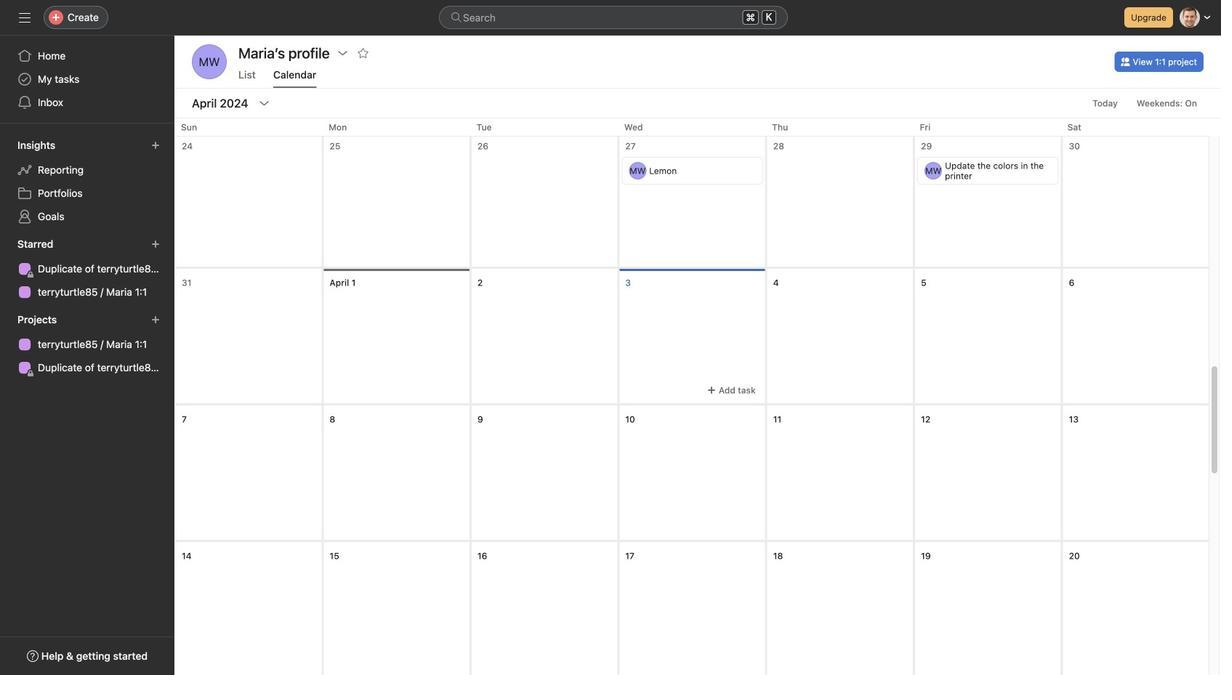 Task type: vqa. For each thing, say whether or not it's contained in the screenshot.
[example] redesign landing page cell
no



Task type: locate. For each thing, give the bounding box(es) containing it.
add items to starred image
[[151, 240, 160, 249]]

global element
[[0, 36, 175, 123]]

pick month image
[[259, 97, 270, 109]]

add to starred image
[[358, 47, 369, 59]]

Search tasks, projects, and more text field
[[439, 6, 788, 29]]

projects element
[[0, 307, 175, 383]]

None field
[[439, 6, 788, 29]]

starred element
[[0, 231, 175, 307]]



Task type: describe. For each thing, give the bounding box(es) containing it.
new insights image
[[151, 141, 160, 150]]

insights element
[[0, 132, 175, 231]]

hide sidebar image
[[19, 12, 31, 23]]

new project or portfolio image
[[151, 316, 160, 324]]

show options image
[[337, 47, 349, 59]]



